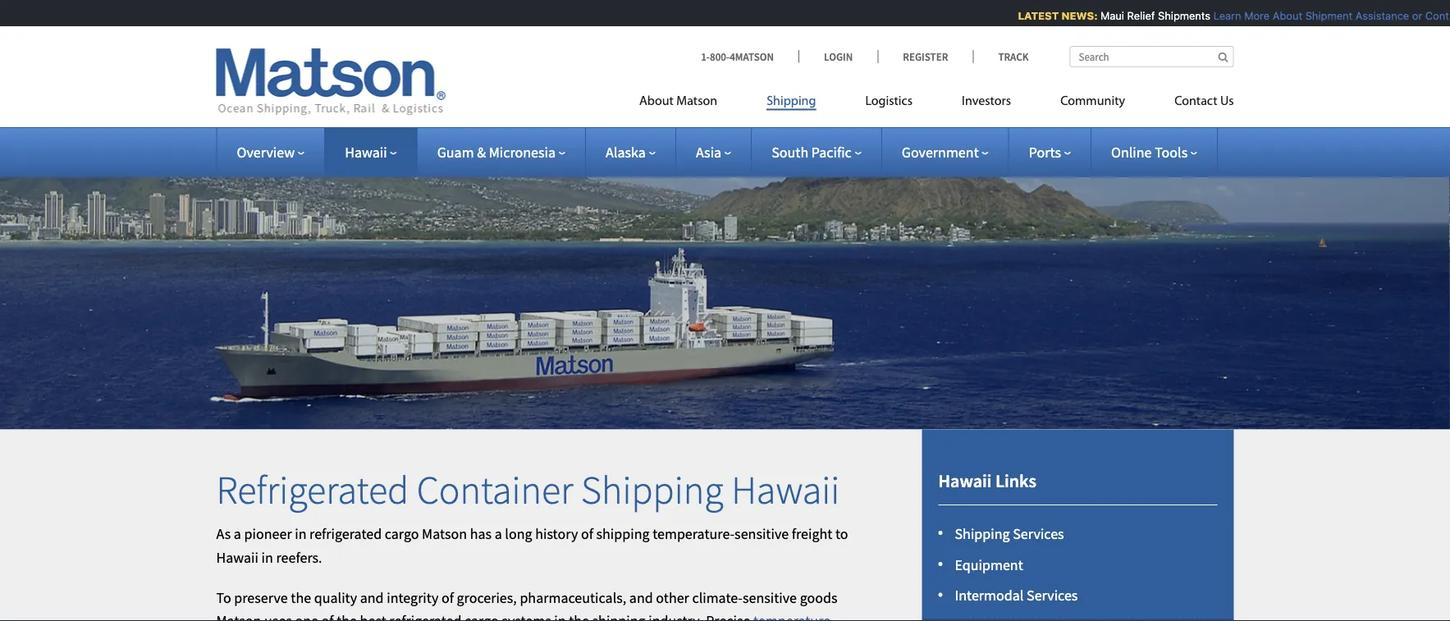 Task type: locate. For each thing, give the bounding box(es) containing it.
top menu navigation
[[640, 87, 1234, 120]]

shipping inside the 'to preserve the quality and integrity of groceries, pharmaceuticals, and other climate-sensitive goods matson uses one of the best refrigerated cargo systems in the shipping industry. precise'
[[592, 612, 646, 621]]

services
[[1013, 525, 1064, 543], [1027, 587, 1078, 605]]

sensitive left freight
[[735, 525, 789, 543]]

more
[[1239, 9, 1264, 22]]

0 horizontal spatial cargo
[[385, 525, 419, 543]]

0 horizontal spatial and
[[360, 588, 384, 607]]

0 vertical spatial in
[[295, 525, 307, 543]]

matson down 1-
[[677, 95, 718, 108]]

services for shipping services
[[1013, 525, 1064, 543]]

shipping inside 'top menu' navigation
[[767, 95, 816, 108]]

reefers.
[[276, 548, 322, 567]]

None search field
[[1070, 46, 1234, 67]]

online
[[1111, 143, 1152, 161]]

2 vertical spatial shipping
[[955, 525, 1010, 543]]

the
[[291, 588, 311, 607], [337, 612, 357, 621], [569, 612, 589, 621]]

1 horizontal spatial shipping
[[767, 95, 816, 108]]

0 vertical spatial of
[[581, 525, 593, 543]]

about
[[1267, 9, 1297, 22], [640, 95, 674, 108]]

track link
[[973, 50, 1029, 63]]

asia
[[696, 143, 722, 161]]

cargo inside the 'to preserve the quality and integrity of groceries, pharmaceuticals, and other climate-sensitive goods matson uses one of the best refrigerated cargo systems in the shipping industry. precise'
[[465, 612, 499, 621]]

1-
[[701, 50, 710, 63]]

container
[[417, 466, 573, 515]]

goods
[[800, 588, 838, 607]]

as
[[216, 525, 231, 543]]

matson
[[677, 95, 718, 108], [422, 525, 467, 543], [216, 612, 261, 621]]

800-
[[710, 50, 730, 63]]

south pacific link
[[772, 143, 862, 161]]

1 horizontal spatial the
[[337, 612, 357, 621]]

0 horizontal spatial about
[[640, 95, 674, 108]]

the down quality
[[337, 612, 357, 621]]

1 vertical spatial cargo
[[465, 612, 499, 621]]

1 horizontal spatial matson
[[422, 525, 467, 543]]

quality
[[314, 588, 357, 607]]

about inside about matson link
[[640, 95, 674, 108]]

tools
[[1155, 143, 1188, 161]]

0 horizontal spatial of
[[321, 612, 334, 621]]

sensitive
[[735, 525, 789, 543], [743, 588, 797, 607]]

services down the 'links'
[[1013, 525, 1064, 543]]

and left other
[[630, 588, 653, 607]]

pioneer
[[244, 525, 292, 543]]

pacific
[[812, 143, 852, 161]]

1 horizontal spatial a
[[495, 525, 502, 543]]

of
[[581, 525, 593, 543], [442, 588, 454, 607], [321, 612, 334, 621]]

hawaii down as
[[216, 548, 259, 567]]

matson down to
[[216, 612, 261, 621]]

in inside the 'to preserve the quality and integrity of groceries, pharmaceuticals, and other climate-sensitive goods matson uses one of the best refrigerated cargo systems in the shipping industry. precise'
[[554, 612, 566, 621]]

the up one
[[291, 588, 311, 607]]

0 vertical spatial shipping
[[767, 95, 816, 108]]

2 and from the left
[[630, 588, 653, 607]]

2 horizontal spatial of
[[581, 525, 593, 543]]

shipping up the 'temperature-' on the bottom
[[581, 466, 724, 515]]

hawaii links section
[[902, 430, 1255, 621]]

shipping for shipping services
[[955, 525, 1010, 543]]

hawaii link
[[345, 143, 397, 161]]

hawaii down blue matson logo with ocean, shipping, truck, rail and logistics written beneath it.
[[345, 143, 387, 161]]

a right as
[[234, 525, 241, 543]]

1 vertical spatial shipping
[[581, 466, 724, 515]]

one
[[295, 612, 319, 621]]

refrigerated container shipping hawaii
[[216, 466, 840, 515]]

Search search field
[[1070, 46, 1234, 67]]

to
[[216, 588, 231, 607]]

matson left has
[[422, 525, 467, 543]]

1 vertical spatial about
[[640, 95, 674, 108]]

2 horizontal spatial in
[[554, 612, 566, 621]]

about up alaska link
[[640, 95, 674, 108]]

search image
[[1219, 51, 1228, 62]]

logistics link
[[841, 87, 938, 120]]

shipping down pharmaceuticals,
[[592, 612, 646, 621]]

1 vertical spatial matson
[[422, 525, 467, 543]]

has
[[470, 525, 492, 543]]

the down pharmaceuticals,
[[569, 612, 589, 621]]

matson inside as a pioneer in refrigerated cargo matson has a long history of shipping temperature-sensitive freight to hawaii in reefers.
[[422, 525, 467, 543]]

shipping up equipment
[[955, 525, 1010, 543]]

0 vertical spatial sensitive
[[735, 525, 789, 543]]

services right intermodal
[[1027, 587, 1078, 605]]

us
[[1221, 95, 1234, 108]]

2 vertical spatial matson
[[216, 612, 261, 621]]

assistance
[[1350, 9, 1404, 22]]

a right has
[[495, 525, 502, 543]]

government link
[[902, 143, 989, 161]]

a
[[234, 525, 241, 543], [495, 525, 502, 543]]

2 vertical spatial of
[[321, 612, 334, 621]]

and
[[360, 588, 384, 607], [630, 588, 653, 607]]

shipment
[[1300, 9, 1347, 22]]

0 vertical spatial about
[[1267, 9, 1297, 22]]

0 vertical spatial matson
[[677, 95, 718, 108]]

refrigerated up reefers.
[[310, 525, 382, 543]]

of down quality
[[321, 612, 334, 621]]

hawaii inside section
[[939, 470, 992, 493]]

1 vertical spatial sensitive
[[743, 588, 797, 607]]

refrigerated
[[216, 466, 409, 515]]

about right more
[[1267, 9, 1297, 22]]

shipping
[[596, 525, 650, 543], [592, 612, 646, 621]]

1 horizontal spatial and
[[630, 588, 653, 607]]

or
[[1407, 9, 1417, 22]]

2 vertical spatial in
[[554, 612, 566, 621]]

sensitive inside the 'to preserve the quality and integrity of groceries, pharmaceuticals, and other climate-sensitive goods matson uses one of the best refrigerated cargo systems in the shipping industry. precise'
[[743, 588, 797, 607]]

of right integrity
[[442, 588, 454, 607]]

0 vertical spatial services
[[1013, 525, 1064, 543]]

0 horizontal spatial matson
[[216, 612, 261, 621]]

2 horizontal spatial matson
[[677, 95, 718, 108]]

1 vertical spatial services
[[1027, 587, 1078, 605]]

in down pioneer
[[262, 548, 273, 567]]

refrigerated
[[310, 525, 382, 543], [389, 612, 462, 621]]

refrigerated inside as a pioneer in refrigerated cargo matson has a long history of shipping temperature-sensitive freight to hawaii in reefers.
[[310, 525, 382, 543]]

ports
[[1029, 143, 1061, 161]]

0 horizontal spatial a
[[234, 525, 241, 543]]

0 vertical spatial shipping
[[596, 525, 650, 543]]

1 horizontal spatial refrigerated
[[389, 612, 462, 621]]

0 horizontal spatial in
[[262, 548, 273, 567]]

cargo
[[385, 525, 419, 543], [465, 612, 499, 621]]

micronesia
[[489, 143, 556, 161]]

1 vertical spatial shipping
[[592, 612, 646, 621]]

1 vertical spatial refrigerated
[[389, 612, 462, 621]]

shipping
[[767, 95, 816, 108], [581, 466, 724, 515], [955, 525, 1010, 543]]

0 vertical spatial refrigerated
[[310, 525, 382, 543]]

in down pharmaceuticals,
[[554, 612, 566, 621]]

shipping right history at the left of page
[[596, 525, 650, 543]]

1 horizontal spatial of
[[442, 588, 454, 607]]

long
[[505, 525, 532, 543]]

matson inside the 'to preserve the quality and integrity of groceries, pharmaceuticals, and other climate-sensitive goods matson uses one of the best refrigerated cargo systems in the shipping industry. precise'
[[216, 612, 261, 621]]

temperature-
[[653, 525, 735, 543]]

1 vertical spatial in
[[262, 548, 273, 567]]

cargo down groceries,
[[465, 612, 499, 621]]

of right history at the left of page
[[581, 525, 593, 543]]

1 a from the left
[[234, 525, 241, 543]]

0 vertical spatial cargo
[[385, 525, 419, 543]]

hawaii
[[345, 143, 387, 161], [732, 466, 840, 515], [939, 470, 992, 493], [216, 548, 259, 567]]

maui
[[1095, 9, 1118, 22]]

in up reefers.
[[295, 525, 307, 543]]

shipping up south
[[767, 95, 816, 108]]

other
[[656, 588, 689, 607]]

hawaii left the 'links'
[[939, 470, 992, 493]]

services for intermodal services
[[1027, 587, 1078, 605]]

2 horizontal spatial shipping
[[955, 525, 1010, 543]]

contai
[[1420, 9, 1451, 22]]

shipping inside hawaii links section
[[955, 525, 1010, 543]]

overview link
[[237, 143, 305, 161]]

blue matson logo with ocean, shipping, truck, rail and logistics written beneath it. image
[[216, 48, 446, 116]]

matson inside 'top menu' navigation
[[677, 95, 718, 108]]

and up best
[[360, 588, 384, 607]]

sensitive up precise
[[743, 588, 797, 607]]

1 horizontal spatial about
[[1267, 9, 1297, 22]]

1 horizontal spatial cargo
[[465, 612, 499, 621]]

0 horizontal spatial refrigerated
[[310, 525, 382, 543]]

south
[[772, 143, 809, 161]]

cargo up integrity
[[385, 525, 419, 543]]

sensitive inside as a pioneer in refrigerated cargo matson has a long history of shipping temperature-sensitive freight to hawaii in reefers.
[[735, 525, 789, 543]]

refrigerated down integrity
[[389, 612, 462, 621]]

investors
[[962, 95, 1011, 108]]

about matson link
[[640, 87, 742, 120]]



Task type: describe. For each thing, give the bounding box(es) containing it.
history
[[535, 525, 578, 543]]

shipping for shipping
[[767, 95, 816, 108]]

ports link
[[1029, 143, 1071, 161]]

equipment link
[[955, 556, 1024, 574]]

intermodal services
[[955, 587, 1078, 605]]

alaska link
[[606, 143, 656, 161]]

hawaii links
[[939, 470, 1037, 493]]

0 horizontal spatial the
[[291, 588, 311, 607]]

of inside as a pioneer in refrigerated cargo matson has a long history of shipping temperature-sensitive freight to hawaii in reefers.
[[581, 525, 593, 543]]

community
[[1061, 95, 1126, 108]]

shipping link
[[742, 87, 841, 120]]

relief
[[1121, 9, 1149, 22]]

login
[[824, 50, 853, 63]]

climate-
[[692, 588, 743, 607]]

uses
[[264, 612, 292, 621]]

integrity
[[387, 588, 439, 607]]

learn
[[1208, 9, 1236, 22]]

hawaii inside as a pioneer in refrigerated cargo matson has a long history of shipping temperature-sensitive freight to hawaii in reefers.
[[216, 548, 259, 567]]

refrigerated inside the 'to preserve the quality and integrity of groceries, pharmaceuticals, and other climate-sensitive goods matson uses one of the best refrigerated cargo systems in the shipping industry. precise'
[[389, 612, 462, 621]]

intermodal
[[955, 587, 1024, 605]]

pharmaceuticals,
[[520, 588, 627, 607]]

links
[[996, 470, 1037, 493]]

0 horizontal spatial shipping
[[581, 466, 724, 515]]

investors link
[[938, 87, 1036, 120]]

guam
[[437, 143, 474, 161]]

register
[[903, 50, 948, 63]]

community link
[[1036, 87, 1150, 120]]

2 horizontal spatial the
[[569, 612, 589, 621]]

guam & micronesia
[[437, 143, 556, 161]]

1 vertical spatial of
[[442, 588, 454, 607]]

contact us link
[[1150, 87, 1234, 120]]

1-800-4matson
[[701, 50, 774, 63]]

logistics
[[866, 95, 913, 108]]

alaska
[[606, 143, 646, 161]]

cargo inside as a pioneer in refrigerated cargo matson has a long history of shipping temperature-sensitive freight to hawaii in reefers.
[[385, 525, 419, 543]]

2 a from the left
[[495, 525, 502, 543]]

shipping inside as a pioneer in refrigerated cargo matson has a long history of shipping temperature-sensitive freight to hawaii in reefers.
[[596, 525, 650, 543]]

shipments
[[1152, 9, 1205, 22]]

to preserve the quality and integrity of groceries, pharmaceuticals, and other climate-sensitive goods matson uses one of the best refrigerated cargo systems in the shipping industry. precise
[[216, 588, 838, 621]]

online tools
[[1111, 143, 1188, 161]]

industry.
[[649, 612, 703, 621]]

news:
[[1056, 9, 1092, 22]]

freight
[[792, 525, 833, 543]]

latest news: maui relief shipments learn more about shipment assistance or contai
[[1012, 9, 1451, 22]]

south pacific
[[772, 143, 852, 161]]

4matson
[[730, 50, 774, 63]]

1-800-4matson link
[[701, 50, 799, 63]]

contact us
[[1175, 95, 1234, 108]]

best
[[360, 612, 386, 621]]

to
[[836, 525, 848, 543]]

login link
[[799, 50, 878, 63]]

1 horizontal spatial in
[[295, 525, 307, 543]]

precise
[[706, 612, 751, 621]]

intermodal services link
[[955, 587, 1078, 605]]

matson containership arriving honolulu, hawaii with containers. image
[[0, 151, 1451, 430]]

equipment
[[955, 556, 1024, 574]]

asia link
[[696, 143, 732, 161]]

as a pioneer in refrigerated cargo matson has a long history of shipping temperature-sensitive freight to hawaii in reefers.
[[216, 525, 848, 567]]

1 and from the left
[[360, 588, 384, 607]]

groceries,
[[457, 588, 517, 607]]

about matson
[[640, 95, 718, 108]]

online tools link
[[1111, 143, 1198, 161]]

government
[[902, 143, 979, 161]]

guam & micronesia link
[[437, 143, 566, 161]]

track
[[999, 50, 1029, 63]]

hawaii up freight
[[732, 466, 840, 515]]

shipping services
[[955, 525, 1064, 543]]

contact
[[1175, 95, 1218, 108]]

overview
[[237, 143, 295, 161]]

register link
[[878, 50, 973, 63]]

latest
[[1012, 9, 1053, 22]]

preserve
[[234, 588, 288, 607]]

learn more about shipment assistance or contai link
[[1208, 9, 1451, 22]]

shipping services link
[[955, 525, 1064, 543]]

systems
[[502, 612, 551, 621]]

&
[[477, 143, 486, 161]]



Task type: vqa. For each thing, say whether or not it's contained in the screenshot.
Know Before You Ship section
no



